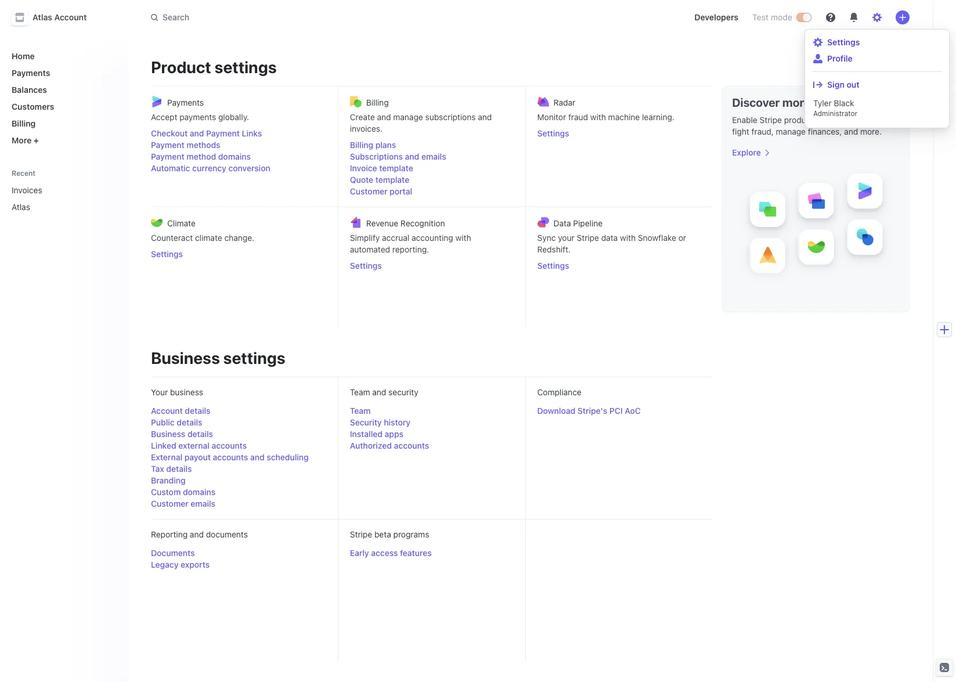 Task type: describe. For each thing, give the bounding box(es) containing it.
developers link
[[690, 8, 743, 27]]

product settings
[[151, 57, 277, 77]]

customer inside the account details public details business details linked external accounts external payout accounts and scheduling tax details branding custom domains customer emails
[[151, 499, 189, 509]]

and right reporting
[[190, 530, 204, 539]]

authorized accounts link
[[350, 440, 429, 452]]

1 horizontal spatial with
[[590, 112, 606, 122]]

recent element
[[0, 181, 128, 217]]

billing inside billing plans subscriptions and emails invoice template quote template customer portal
[[350, 140, 373, 150]]

core navigation links element
[[7, 46, 118, 150]]

details up linked external accounts link
[[188, 429, 213, 439]]

with inside the "simplify accrual accounting with automated reporting."
[[456, 233, 471, 243]]

black
[[834, 98, 855, 108]]

customer emails link
[[151, 498, 215, 510]]

recent
[[12, 169, 35, 178]]

account details link
[[151, 405, 211, 417]]

accounts up the external payout accounts and scheduling link
[[212, 441, 247, 451]]

snowflake
[[638, 233, 677, 243]]

monitor
[[537, 112, 566, 122]]

payments
[[180, 112, 216, 122]]

and left security
[[372, 387, 386, 397]]

sync
[[537, 233, 556, 243]]

1 vertical spatial template
[[376, 175, 410, 185]]

explore button
[[732, 147, 770, 159]]

test mode
[[753, 12, 793, 22]]

more
[[12, 135, 32, 145]]

payments link
[[7, 63, 118, 82]]

aoc
[[625, 406, 641, 416]]

data
[[554, 218, 571, 228]]

settings link for simplify accrual accounting with automated reporting.
[[350, 260, 514, 272]]

home
[[12, 51, 35, 61]]

billing plans link
[[350, 139, 514, 151]]

fraud,
[[752, 127, 774, 136]]

account inside button
[[54, 12, 87, 22]]

automated
[[350, 244, 390, 254]]

payments inside core navigation links element
[[12, 68, 50, 78]]

custom domains link
[[151, 487, 216, 498]]

pci
[[610, 406, 623, 416]]

1 horizontal spatial payments
[[167, 97, 204, 107]]

machine
[[608, 112, 640, 122]]

settings link for counteract climate change.
[[151, 249, 326, 260]]

emails inside billing plans subscriptions and emails invoice template quote template customer portal
[[422, 152, 446, 161]]

sync your stripe data with snowflake or redshift.
[[537, 233, 686, 254]]

fraud
[[568, 112, 588, 122]]

settings inside menu
[[827, 37, 860, 47]]

product
[[151, 57, 211, 77]]

programs
[[393, 530, 429, 539]]

payment method domains link
[[151, 151, 326, 163]]

and up invoices.
[[377, 112, 391, 122]]

details up business details link
[[177, 418, 202, 427]]

counteract
[[151, 233, 193, 243]]

invoices.
[[350, 124, 383, 134]]

simplify
[[350, 233, 380, 243]]

domains inside the account details public details business details linked external accounts external payout accounts and scheduling tax details branding custom domains customer emails
[[183, 487, 216, 497]]

details up "branding"
[[166, 464, 192, 474]]

plans
[[376, 140, 396, 150]]

your business
[[151, 387, 203, 397]]

revenue,
[[853, 115, 886, 125]]

tyler black administrator
[[814, 98, 858, 118]]

history
[[384, 418, 411, 427]]

public details link
[[151, 417, 202, 429]]

team and security
[[350, 387, 419, 397]]

tax details link
[[151, 463, 192, 475]]

security
[[389, 387, 419, 397]]

billing inside billing link
[[12, 118, 36, 128]]

and inside billing plans subscriptions and emails invoice template quote template customer portal
[[405, 152, 419, 161]]

invoice
[[350, 163, 377, 173]]

explore
[[732, 147, 761, 157]]

documents legacy exports
[[151, 548, 210, 570]]

branding link
[[151, 475, 186, 487]]

invoices link
[[7, 181, 102, 200]]

to
[[820, 115, 828, 125]]

climate
[[167, 218, 196, 228]]

checkout and payment links link
[[151, 128, 326, 139]]

payout
[[185, 452, 211, 462]]

settings for counteract climate change.
[[151, 249, 183, 259]]

accounts inside team security history installed apps authorized accounts
[[394, 441, 429, 451]]

download stripe's pci aoc link
[[537, 405, 641, 417]]

0 vertical spatial products
[[813, 96, 863, 109]]

payment methods link
[[151, 139, 326, 151]]

settings for product settings
[[215, 57, 277, 77]]

method
[[187, 152, 216, 161]]

Search text field
[[144, 7, 472, 28]]

automatic currency conversion link
[[151, 163, 326, 174]]

0 vertical spatial billing
[[366, 97, 389, 107]]

custom
[[151, 487, 181, 497]]

accept
[[151, 112, 177, 122]]

settings link for monitor fraud with machine learning.
[[537, 128, 702, 139]]

search
[[163, 12, 189, 22]]

accept payments globally.
[[151, 112, 249, 122]]

with inside sync your stripe data with snowflake or redshift.
[[620, 233, 636, 243]]

business details link
[[151, 429, 213, 440]]

billing plans subscriptions and emails invoice template quote template customer portal
[[350, 140, 446, 196]]

learning.
[[642, 112, 675, 122]]

account inside the account details public details business details linked external accounts external payout accounts and scheduling tax details branding custom domains customer emails
[[151, 406, 183, 416]]

team for team and security
[[350, 387, 370, 397]]

checkout
[[151, 128, 188, 138]]

test
[[753, 12, 769, 22]]

methods
[[187, 140, 220, 150]]

and inside the checkout and payment links payment methods payment method domains automatic currency conversion
[[190, 128, 204, 138]]

more
[[783, 96, 811, 109]]

tyler
[[814, 98, 832, 108]]

accrual
[[382, 233, 410, 243]]

settings for sync your stripe data with snowflake or redshift.
[[537, 261, 569, 271]]

atlas account
[[33, 12, 87, 22]]

invoice template link
[[350, 163, 514, 174]]

recent navigation links element
[[0, 168, 128, 217]]

legacy
[[151, 560, 179, 570]]

atlas for atlas
[[12, 202, 30, 212]]

and inside discover more products enable stripe products to boost revenue, fight fraud, manage finances, and more.
[[844, 127, 858, 136]]

security
[[350, 418, 382, 427]]

business settings
[[151, 348, 285, 368]]



Task type: vqa. For each thing, say whether or not it's contained in the screenshot.
apps
yes



Task type: locate. For each thing, give the bounding box(es) containing it.
settings image
[[873, 13, 882, 22]]

help image
[[826, 13, 836, 22]]

and right subscriptions
[[478, 112, 492, 122]]

team up the security
[[350, 406, 371, 416]]

template down subscriptions in the left of the page
[[379, 163, 413, 173]]

domains down payment methods link
[[218, 152, 251, 161]]

and inside the account details public details business details linked external accounts external payout accounts and scheduling tax details branding custom domains customer emails
[[250, 452, 265, 462]]

installed
[[350, 429, 383, 439]]

template
[[379, 163, 413, 173], [376, 175, 410, 185]]

0 horizontal spatial account
[[54, 12, 87, 22]]

0 vertical spatial stripe
[[760, 115, 782, 125]]

0 vertical spatial domains
[[218, 152, 251, 161]]

payments
[[12, 68, 50, 78], [167, 97, 204, 107]]

1 vertical spatial team
[[350, 406, 371, 416]]

stripe down pipeline
[[577, 233, 599, 243]]

emails inside the account details public details business details linked external accounts external payout accounts and scheduling tax details branding custom domains customer emails
[[191, 499, 215, 509]]

reporting.
[[392, 244, 429, 254]]

details
[[185, 406, 211, 416], [177, 418, 202, 427], [188, 429, 213, 439], [166, 464, 192, 474]]

business inside the account details public details business details linked external accounts external payout accounts and scheduling tax details branding custom domains customer emails
[[151, 429, 185, 439]]

1 vertical spatial business
[[151, 429, 185, 439]]

0 vertical spatial settings
[[215, 57, 277, 77]]

sign
[[827, 80, 845, 89]]

1 vertical spatial billing
[[12, 118, 36, 128]]

business up linked
[[151, 429, 185, 439]]

access
[[371, 548, 398, 558]]

settings link down change.
[[151, 249, 326, 260]]

customer portal link
[[350, 186, 514, 197]]

2 team from the top
[[350, 406, 371, 416]]

manage inside create and manage subscriptions and invoices.
[[393, 112, 423, 122]]

and
[[377, 112, 391, 122], [478, 112, 492, 122], [844, 127, 858, 136], [190, 128, 204, 138], [405, 152, 419, 161], [372, 387, 386, 397], [250, 452, 265, 462], [190, 530, 204, 539]]

emails down billing plans link
[[422, 152, 446, 161]]

team up the team link
[[350, 387, 370, 397]]

exports
[[181, 560, 210, 570]]

2 horizontal spatial with
[[620, 233, 636, 243]]

1 vertical spatial stripe
[[577, 233, 599, 243]]

0 vertical spatial team
[[350, 387, 370, 397]]

your
[[558, 233, 575, 243]]

template up portal
[[376, 175, 410, 185]]

0 horizontal spatial atlas
[[12, 202, 30, 212]]

team security history installed apps authorized accounts
[[350, 406, 429, 451]]

account up home link
[[54, 12, 87, 22]]

revenue recognition
[[366, 218, 445, 228]]

security history link
[[350, 417, 411, 429]]

customers link
[[7, 97, 118, 116]]

payment up automatic
[[151, 152, 184, 161]]

0 vertical spatial emails
[[422, 152, 446, 161]]

customer inside billing plans subscriptions and emails invoice template quote template customer portal
[[350, 186, 388, 196]]

1 business from the top
[[151, 348, 220, 368]]

installed apps link
[[350, 429, 404, 440]]

accounts down the apps
[[394, 441, 429, 451]]

Search search field
[[144, 7, 472, 28]]

settings for business settings
[[223, 348, 285, 368]]

account details public details business details linked external accounts external payout accounts and scheduling tax details branding custom domains customer emails
[[151, 406, 309, 509]]

early
[[350, 548, 369, 558]]

billing
[[366, 97, 389, 107], [12, 118, 36, 128], [350, 140, 373, 150]]

billing up the create
[[366, 97, 389, 107]]

with right fraud
[[590, 112, 606, 122]]

more +
[[12, 135, 39, 145]]

create and manage subscriptions and invoices.
[[350, 112, 492, 134]]

checkout and payment links payment methods payment method domains automatic currency conversion
[[151, 128, 270, 173]]

stripe's
[[578, 406, 608, 416]]

1 horizontal spatial atlas
[[33, 12, 52, 22]]

stripe beta programs
[[350, 530, 429, 539]]

business
[[170, 387, 203, 397]]

atlas up home
[[33, 12, 52, 22]]

products
[[813, 96, 863, 109], [784, 115, 818, 125]]

1 team from the top
[[350, 387, 370, 397]]

menu
[[808, 32, 947, 125]]

portal
[[390, 186, 412, 196]]

download stripe's pci aoc
[[537, 406, 641, 416]]

1 vertical spatial payments
[[167, 97, 204, 107]]

domains
[[218, 152, 251, 161], [183, 487, 216, 497]]

data pipeline
[[554, 218, 603, 228]]

manage up "plans"
[[393, 112, 423, 122]]

climate
[[195, 233, 222, 243]]

pipeline
[[573, 218, 603, 228]]

with right data
[[620, 233, 636, 243]]

1 horizontal spatial manage
[[776, 127, 806, 136]]

billing down invoices.
[[350, 140, 373, 150]]

business up the business
[[151, 348, 220, 368]]

linked external accounts link
[[151, 440, 247, 452]]

settings down the automated at the left of the page
[[350, 261, 382, 271]]

balances
[[12, 85, 47, 95]]

external payout accounts and scheduling link
[[151, 452, 309, 463]]

2 business from the top
[[151, 429, 185, 439]]

accounting
[[412, 233, 453, 243]]

manage
[[393, 112, 423, 122], [776, 127, 806, 136]]

simplify accrual accounting with automated reporting.
[[350, 233, 471, 254]]

2 vertical spatial payment
[[151, 152, 184, 161]]

monitor fraud with machine learning.
[[537, 112, 675, 122]]

boost
[[830, 115, 851, 125]]

scheduling
[[267, 452, 309, 462]]

account
[[54, 12, 87, 22], [151, 406, 183, 416]]

enable
[[732, 115, 758, 125]]

globally.
[[218, 112, 249, 122]]

0 vertical spatial customer
[[350, 186, 388, 196]]

settings down redshift.
[[537, 261, 569, 271]]

1 horizontal spatial domains
[[218, 152, 251, 161]]

products up boost at right top
[[813, 96, 863, 109]]

1 horizontal spatial stripe
[[577, 233, 599, 243]]

sign out menu item
[[810, 77, 945, 93]]

domains up the customer emails link
[[183, 487, 216, 497]]

profile
[[827, 53, 853, 63]]

emails down custom domains link
[[191, 499, 215, 509]]

and down billing plans link
[[405, 152, 419, 161]]

1 vertical spatial settings
[[223, 348, 285, 368]]

atlas down invoices
[[12, 202, 30, 212]]

customer
[[350, 186, 388, 196], [151, 499, 189, 509]]

beta
[[375, 530, 391, 539]]

settings for simplify accrual accounting with automated reporting.
[[350, 261, 382, 271]]

settings link down machine
[[537, 128, 702, 139]]

reporting
[[151, 530, 188, 539]]

emails
[[422, 152, 446, 161], [191, 499, 215, 509]]

atlas inside atlas link
[[12, 202, 30, 212]]

1 vertical spatial emails
[[191, 499, 215, 509]]

0 horizontal spatial manage
[[393, 112, 423, 122]]

1 vertical spatial domains
[[183, 487, 216, 497]]

1 vertical spatial atlas
[[12, 202, 30, 212]]

with
[[590, 112, 606, 122], [456, 233, 471, 243], [620, 233, 636, 243]]

mode
[[771, 12, 793, 22]]

tax
[[151, 464, 164, 474]]

2 vertical spatial billing
[[350, 140, 373, 150]]

sign out
[[827, 80, 860, 89]]

customer down custom
[[151, 499, 189, 509]]

0 vertical spatial payment
[[206, 128, 240, 138]]

accounts right payout
[[213, 452, 248, 462]]

subscriptions
[[425, 112, 476, 122]]

branding
[[151, 476, 186, 485]]

home link
[[7, 46, 118, 66]]

0 vertical spatial payments
[[12, 68, 50, 78]]

and down boost at right top
[[844, 127, 858, 136]]

atlas link
[[7, 197, 102, 217]]

0 vertical spatial template
[[379, 163, 413, 173]]

fight
[[732, 127, 750, 136]]

0 horizontal spatial stripe
[[350, 530, 372, 539]]

administrator
[[814, 109, 858, 118]]

settings for monitor fraud with machine learning.
[[537, 128, 569, 138]]

settings
[[827, 37, 860, 47], [537, 128, 569, 138], [151, 249, 183, 259], [350, 261, 382, 271], [537, 261, 569, 271]]

0 horizontal spatial payments
[[12, 68, 50, 78]]

discover more products section
[[723, 86, 910, 312]]

domains inside the checkout and payment links payment methods payment method domains automatic currency conversion
[[218, 152, 251, 161]]

1 vertical spatial customer
[[151, 499, 189, 509]]

payment
[[206, 128, 240, 138], [151, 140, 184, 150], [151, 152, 184, 161]]

subscriptions
[[350, 152, 403, 161]]

0 horizontal spatial with
[[456, 233, 471, 243]]

redshift.
[[537, 244, 571, 254]]

atlas for atlas account
[[33, 12, 52, 22]]

stripe inside discover more products enable stripe products to boost revenue, fight fraud, manage finances, and more.
[[760, 115, 782, 125]]

authorized
[[350, 441, 392, 451]]

0 vertical spatial business
[[151, 348, 220, 368]]

documents link
[[151, 548, 195, 559]]

atlas inside atlas account button
[[33, 12, 52, 22]]

with right accounting
[[456, 233, 471, 243]]

details down the business
[[185, 406, 211, 416]]

0 vertical spatial atlas
[[33, 12, 52, 22]]

account up public
[[151, 406, 183, 416]]

0 horizontal spatial customer
[[151, 499, 189, 509]]

billing up more +
[[12, 118, 36, 128]]

1 horizontal spatial emails
[[422, 152, 446, 161]]

manage right fraud,
[[776, 127, 806, 136]]

stripe up early
[[350, 530, 372, 539]]

0 horizontal spatial emails
[[191, 499, 215, 509]]

1 vertical spatial manage
[[776, 127, 806, 136]]

settings link up "profile" link
[[814, 37, 941, 48]]

settings down monitor at the top of the page
[[537, 128, 569, 138]]

and up methods at the top of page
[[190, 128, 204, 138]]

settings down counteract
[[151, 249, 183, 259]]

team inside team security history installed apps authorized accounts
[[350, 406, 371, 416]]

subscriptions and emails link
[[350, 151, 514, 163]]

1 vertical spatial account
[[151, 406, 183, 416]]

payment down globally.
[[206, 128, 240, 138]]

menu containing settings
[[808, 32, 947, 125]]

settings link down reporting.
[[350, 260, 514, 272]]

payment down checkout
[[151, 140, 184, 150]]

legacy exports link
[[151, 559, 210, 571]]

2 horizontal spatial stripe
[[760, 115, 782, 125]]

external
[[178, 441, 210, 451]]

documents
[[151, 548, 195, 558]]

profile link
[[814, 53, 941, 64]]

and left the scheduling
[[250, 452, 265, 462]]

1 vertical spatial payment
[[151, 140, 184, 150]]

stripe inside sync your stripe data with snowflake or redshift.
[[577, 233, 599, 243]]

links
[[242, 128, 262, 138]]

manage inside discover more products enable stripe products to boost revenue, fight fraud, manage finances, and more.
[[776, 127, 806, 136]]

developers
[[695, 12, 739, 22]]

payments up "payments"
[[167, 97, 204, 107]]

invoices
[[12, 185, 42, 195]]

automatic
[[151, 163, 190, 173]]

+
[[34, 135, 39, 145]]

settings link for sync your stripe data with snowflake or redshift.
[[537, 260, 702, 272]]

settings up profile
[[827, 37, 860, 47]]

0 vertical spatial manage
[[393, 112, 423, 122]]

payments up balances
[[12, 68, 50, 78]]

stripe up fraud,
[[760, 115, 782, 125]]

external
[[151, 452, 182, 462]]

customer down quote
[[350, 186, 388, 196]]

customers
[[12, 102, 54, 111]]

0 vertical spatial account
[[54, 12, 87, 22]]

1 horizontal spatial customer
[[350, 186, 388, 196]]

1 horizontal spatial account
[[151, 406, 183, 416]]

2 vertical spatial stripe
[[350, 530, 372, 539]]

team for team security history installed apps authorized accounts
[[350, 406, 371, 416]]

1 vertical spatial products
[[784, 115, 818, 125]]

0 horizontal spatial domains
[[183, 487, 216, 497]]

products down more
[[784, 115, 818, 125]]

recognition
[[401, 218, 445, 228]]

settings link down sync your stripe data with snowflake or redshift.
[[537, 260, 702, 272]]



